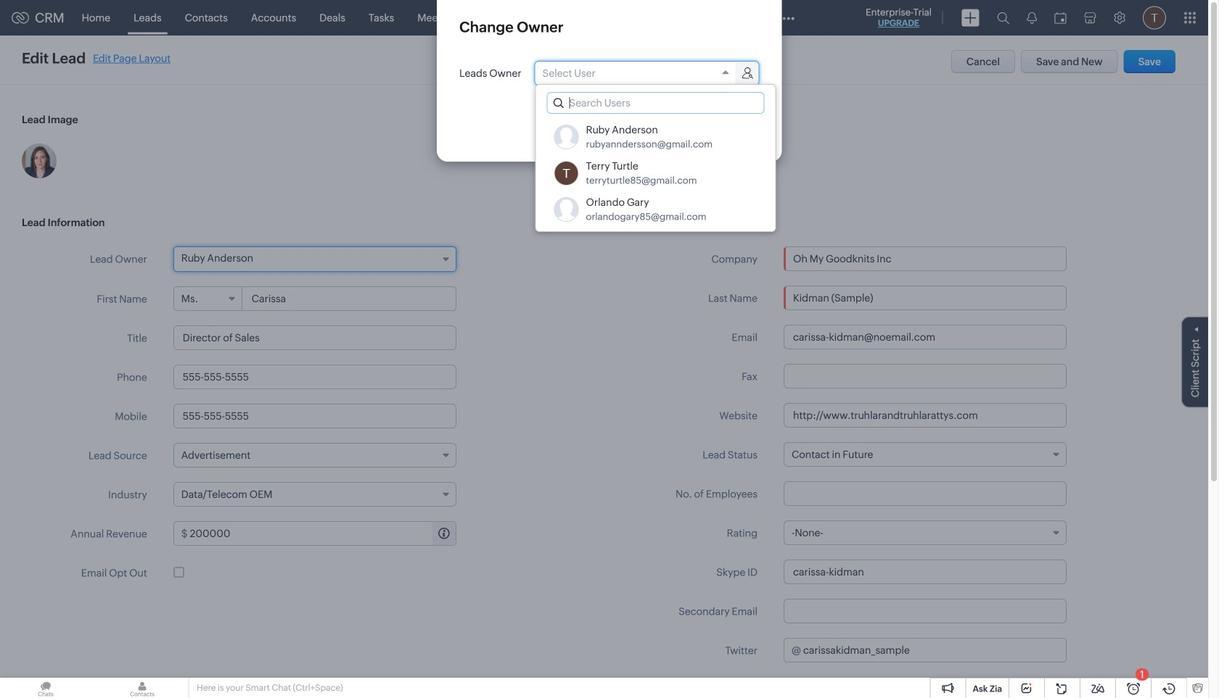 Task type: locate. For each thing, give the bounding box(es) containing it.
None field
[[535, 62, 759, 85]]

Search Users text field
[[548, 93, 764, 113]]

calendar image
[[1054, 12, 1067, 24]]

chats image
[[0, 679, 91, 699]]

option
[[536, 119, 775, 155], [536, 155, 775, 192], [536, 192, 775, 228]]

None text field
[[243, 287, 456, 311], [784, 325, 1067, 350], [784, 403, 1067, 428], [173, 404, 456, 429], [784, 482, 1067, 507], [190, 522, 456, 546], [784, 560, 1067, 585], [784, 599, 1067, 624], [803, 639, 1066, 663], [243, 287, 456, 311], [784, 325, 1067, 350], [784, 403, 1067, 428], [173, 404, 456, 429], [784, 482, 1067, 507], [190, 522, 456, 546], [784, 560, 1067, 585], [784, 599, 1067, 624], [803, 639, 1066, 663]]

create menu image
[[962, 9, 980, 26]]

list box
[[536, 115, 775, 231]]

1 option from the top
[[536, 119, 775, 155]]

search image
[[997, 12, 1009, 24]]

profile element
[[1134, 0, 1175, 35]]

search element
[[988, 0, 1018, 36]]

signals element
[[1018, 0, 1046, 36]]

signals image
[[1027, 12, 1037, 24]]

create menu element
[[953, 0, 988, 35]]

contacts image
[[97, 679, 188, 699]]

image image
[[22, 144, 57, 179]]

2 option from the top
[[536, 155, 775, 192]]

None text field
[[784, 286, 1067, 311], [173, 326, 456, 351], [784, 364, 1067, 389], [173, 365, 456, 390], [784, 286, 1067, 311], [173, 326, 456, 351], [784, 364, 1067, 389], [173, 365, 456, 390]]



Task type: describe. For each thing, give the bounding box(es) containing it.
logo image
[[12, 12, 29, 24]]

3 option from the top
[[536, 192, 775, 228]]

profile image
[[1143, 6, 1166, 29]]



Task type: vqa. For each thing, say whether or not it's contained in the screenshot.
Kanban View Name text field
no



